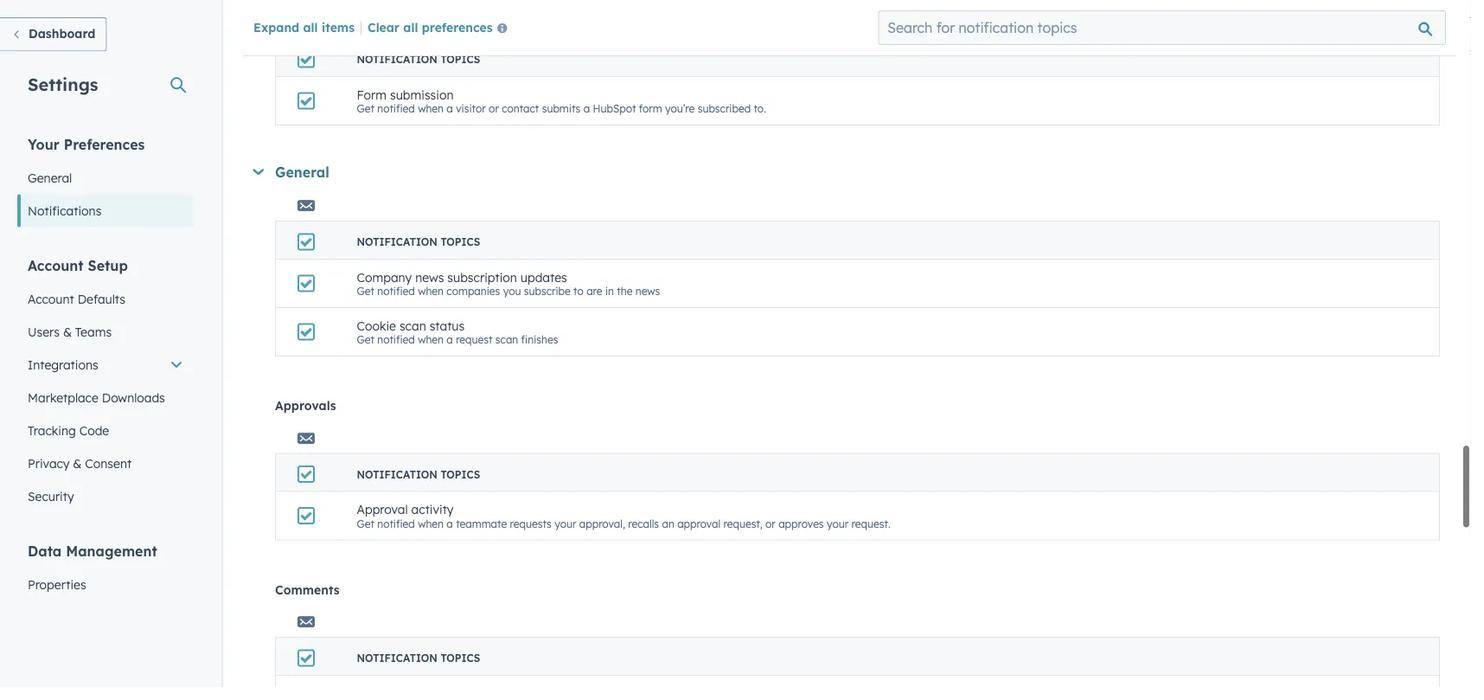 Task type: vqa. For each thing, say whether or not it's contained in the screenshot.
General in Your Preferences element
yes



Task type: describe. For each thing, give the bounding box(es) containing it.
integrations button
[[17, 348, 194, 381]]

account for account setup
[[28, 257, 84, 274]]

setup
[[88, 257, 128, 274]]

account defaults link
[[17, 283, 194, 315]]

1 horizontal spatial news
[[636, 284, 660, 297]]

approval activity get notified when a teammate requests your approval, recalls an approval request, or approves your request.
[[357, 502, 891, 530]]

items
[[322, 19, 355, 34]]

status
[[430, 318, 465, 333]]

the
[[617, 284, 633, 297]]

caret image
[[253, 169, 264, 175]]

2 your from the left
[[827, 517, 849, 530]]

properties link
[[17, 568, 194, 601]]

1 notification topics from the top
[[357, 53, 480, 66]]

approval,
[[580, 517, 626, 530]]

marketplace downloads
[[28, 390, 165, 405]]

privacy & consent
[[28, 456, 132, 471]]

or inside approval activity get notified when a teammate requests your approval, recalls an approval request, or approves your request.
[[766, 517, 776, 530]]

when inside approval activity get notified when a teammate requests your approval, recalls an approval request, or approves your request.
[[418, 517, 444, 530]]

approvals
[[275, 398, 336, 413]]

general button
[[253, 164, 1441, 181]]

security link
[[17, 480, 194, 513]]

consent
[[85, 456, 132, 471]]

in
[[606, 284, 614, 297]]

get inside company news subscription updates get notified when companies you subscribe to are in the news
[[357, 284, 375, 297]]

all for clear
[[403, 19, 418, 34]]

account defaults
[[28, 291, 125, 306]]

marketplace downloads link
[[17, 381, 194, 414]]

tracking code
[[28, 423, 109, 438]]

2 notification from the top
[[357, 235, 438, 248]]

general link
[[17, 161, 194, 194]]

1 your from the left
[[555, 517, 577, 530]]

management
[[66, 542, 157, 559]]

clear all preferences button
[[368, 18, 515, 39]]

form submission get notified when a visitor or contact submits a hubspot form you're subscribed to.
[[357, 87, 767, 115]]

request
[[456, 333, 493, 346]]

preferences
[[422, 19, 493, 34]]

subscription
[[448, 269, 517, 284]]

a inside "cookie scan status get notified when a request scan finishes"
[[447, 333, 453, 346]]

users
[[28, 324, 60, 339]]

account setup
[[28, 257, 128, 274]]

contact
[[502, 102, 539, 115]]

cookie
[[357, 318, 396, 333]]

clear all preferences
[[368, 19, 493, 34]]

& for privacy
[[73, 456, 82, 471]]

account for account defaults
[[28, 291, 74, 306]]

get inside form submission get notified when a visitor or contact submits a hubspot form you're subscribed to.
[[357, 102, 375, 115]]

activity
[[412, 502, 454, 517]]

form
[[357, 87, 387, 102]]

your
[[28, 135, 60, 153]]

4 topics from the top
[[441, 652, 480, 665]]

1 topics from the top
[[441, 53, 480, 66]]

a right submits in the left top of the page
[[584, 102, 590, 115]]

& for users
[[63, 324, 72, 339]]

dashboard
[[29, 26, 95, 41]]

1 horizontal spatial general
[[275, 164, 330, 181]]

data management
[[28, 542, 157, 559]]

general inside your preferences element
[[28, 170, 72, 185]]

1 horizontal spatial scan
[[496, 333, 519, 346]]

comments
[[275, 582, 340, 597]]

3 topics from the top
[[441, 468, 480, 481]]



Task type: locate. For each thing, give the bounding box(es) containing it.
form
[[639, 102, 663, 115]]

a left visitor
[[447, 102, 453, 115]]

when inside company news subscription updates get notified when companies you subscribe to are in the news
[[418, 284, 444, 297]]

approves
[[779, 517, 824, 530]]

users & teams link
[[17, 315, 194, 348]]

get inside "cookie scan status get notified when a request scan finishes"
[[357, 333, 375, 346]]

1 notification from the top
[[357, 53, 438, 66]]

3 notified from the top
[[377, 333, 415, 346]]

when
[[418, 102, 444, 115], [418, 284, 444, 297], [418, 333, 444, 346], [418, 517, 444, 530]]

expand all items
[[254, 19, 355, 34]]

or right visitor
[[489, 102, 499, 115]]

a
[[447, 102, 453, 115], [584, 102, 590, 115], [447, 333, 453, 346], [447, 517, 453, 530]]

3 notification from the top
[[357, 468, 438, 481]]

news right the
[[636, 284, 660, 297]]

scan left status
[[400, 318, 426, 333]]

account inside account defaults link
[[28, 291, 74, 306]]

you're
[[666, 102, 695, 115]]

integrations
[[28, 357, 98, 372]]

news
[[416, 269, 444, 284], [636, 284, 660, 297]]

clear
[[368, 19, 400, 34]]

3 notification topics from the top
[[357, 468, 480, 481]]

subscribed
[[698, 102, 751, 115]]

get up "cookie"
[[357, 284, 375, 297]]

0 horizontal spatial &
[[63, 324, 72, 339]]

0 horizontal spatial general
[[28, 170, 72, 185]]

1 when from the top
[[418, 102, 444, 115]]

2 topics from the top
[[441, 235, 480, 248]]

defaults
[[78, 291, 125, 306]]

get left "submission"
[[357, 102, 375, 115]]

0 vertical spatial &
[[63, 324, 72, 339]]

all
[[303, 19, 318, 34], [403, 19, 418, 34]]

0 vertical spatial account
[[28, 257, 84, 274]]

notifications
[[28, 203, 102, 218]]

notified left visitor
[[377, 102, 415, 115]]

0 horizontal spatial all
[[303, 19, 318, 34]]

1 vertical spatial or
[[766, 517, 776, 530]]

expand
[[254, 19, 300, 34]]

to
[[574, 284, 584, 297]]

your preferences
[[28, 135, 145, 153]]

approval
[[357, 502, 408, 517]]

your left request.
[[827, 517, 849, 530]]

4 get from the top
[[357, 517, 375, 530]]

expand all items button
[[254, 19, 355, 34]]

2 notified from the top
[[377, 284, 415, 297]]

topics
[[441, 53, 480, 66], [441, 235, 480, 248], [441, 468, 480, 481], [441, 652, 480, 665]]

or right request,
[[766, 517, 776, 530]]

your
[[555, 517, 577, 530], [827, 517, 849, 530]]

teams
[[75, 324, 112, 339]]

or
[[489, 102, 499, 115], [766, 517, 776, 530]]

cookie scan status get notified when a request scan finishes
[[357, 318, 559, 346]]

tracking code link
[[17, 414, 194, 447]]

privacy & consent link
[[17, 447, 194, 480]]

a left the 'request'
[[447, 333, 453, 346]]

dashboard link
[[0, 17, 107, 51]]

0 vertical spatial or
[[489, 102, 499, 115]]

1 vertical spatial account
[[28, 291, 74, 306]]

& right users
[[63, 324, 72, 339]]

1 horizontal spatial &
[[73, 456, 82, 471]]

submission
[[390, 87, 454, 102]]

0 horizontal spatial your
[[555, 517, 577, 530]]

preferences
[[64, 135, 145, 153]]

downloads
[[102, 390, 165, 405]]

1 horizontal spatial all
[[403, 19, 418, 34]]

when left the 'request'
[[418, 333, 444, 346]]

news right the 'company'
[[416, 269, 444, 284]]

visitor
[[456, 102, 486, 115]]

0 horizontal spatial news
[[416, 269, 444, 284]]

all left items
[[303, 19, 318, 34]]

1 horizontal spatial your
[[827, 517, 849, 530]]

privacy
[[28, 456, 70, 471]]

account up account defaults
[[28, 257, 84, 274]]

3 when from the top
[[418, 333, 444, 346]]

recalls
[[628, 517, 659, 530]]

a left teammate at the left bottom
[[447, 517, 453, 530]]

Search for notification topics search field
[[879, 10, 1447, 45]]

companies
[[447, 284, 500, 297]]

all right clear
[[403, 19, 418, 34]]

scan right the 'request'
[[496, 333, 519, 346]]

request.
[[852, 517, 891, 530]]

tracking
[[28, 423, 76, 438]]

teammate
[[456, 517, 507, 530]]

notified inside company news subscription updates get notified when companies you subscribe to are in the news
[[377, 284, 415, 297]]

4 when from the top
[[418, 517, 444, 530]]

are
[[587, 284, 603, 297]]

notifications link
[[17, 194, 194, 227]]

account up users
[[28, 291, 74, 306]]

your preferences element
[[17, 135, 194, 227]]

company news subscription updates get notified when companies you subscribe to are in the news
[[357, 269, 660, 297]]

4 notified from the top
[[377, 517, 415, 530]]

data
[[28, 542, 62, 559]]

&
[[63, 324, 72, 339], [73, 456, 82, 471]]

when left visitor
[[418, 102, 444, 115]]

properties
[[28, 577, 86, 592]]

1 get from the top
[[357, 102, 375, 115]]

account setup element
[[17, 256, 194, 513]]

get
[[357, 102, 375, 115], [357, 284, 375, 297], [357, 333, 375, 346], [357, 517, 375, 530]]

finishes
[[521, 333, 559, 346]]

when inside "cookie scan status get notified when a request scan finishes"
[[418, 333, 444, 346]]

2 all from the left
[[403, 19, 418, 34]]

hubspot
[[593, 102, 636, 115]]

scan
[[400, 318, 426, 333], [496, 333, 519, 346]]

to.
[[754, 102, 767, 115]]

2 account from the top
[[28, 291, 74, 306]]

1 notified from the top
[[377, 102, 415, 115]]

get inside approval activity get notified when a teammate requests your approval, recalls an approval request, or approves your request.
[[357, 517, 375, 530]]

1 vertical spatial &
[[73, 456, 82, 471]]

4 notification from the top
[[357, 652, 438, 665]]

notified inside approval activity get notified when a teammate requests your approval, recalls an approval request, or approves your request.
[[377, 517, 415, 530]]

submits
[[542, 102, 581, 115]]

notification
[[357, 53, 438, 66], [357, 235, 438, 248], [357, 468, 438, 481], [357, 652, 438, 665]]

security
[[28, 488, 74, 504]]

notified left teammate at the left bottom
[[377, 517, 415, 530]]

1 account from the top
[[28, 257, 84, 274]]

settings
[[28, 73, 98, 95]]

2 when from the top
[[418, 284, 444, 297]]

notified inside form submission get notified when a visitor or contact submits a hubspot form you're subscribed to.
[[377, 102, 415, 115]]

requests
[[510, 517, 552, 530]]

all inside button
[[403, 19, 418, 34]]

general down your
[[28, 170, 72, 185]]

3 get from the top
[[357, 333, 375, 346]]

2 notification topics from the top
[[357, 235, 480, 248]]

users & teams
[[28, 324, 112, 339]]

get down the 'company'
[[357, 333, 375, 346]]

updates
[[521, 269, 567, 284]]

general
[[275, 164, 330, 181], [28, 170, 72, 185]]

approval
[[678, 517, 721, 530]]

notified up "cookie"
[[377, 284, 415, 297]]

an
[[662, 517, 675, 530]]

request,
[[724, 517, 763, 530]]

when right approval on the left bottom of the page
[[418, 517, 444, 530]]

data management element
[[17, 541, 194, 687]]

all for expand
[[303, 19, 318, 34]]

& right privacy
[[73, 456, 82, 471]]

or inside form submission get notified when a visitor or contact submits a hubspot form you're subscribed to.
[[489, 102, 499, 115]]

company
[[357, 269, 412, 284]]

notified inside "cookie scan status get notified when a request scan finishes"
[[377, 333, 415, 346]]

you
[[503, 284, 521, 297]]

get left activity on the left bottom of the page
[[357, 517, 375, 530]]

general right caret image
[[275, 164, 330, 181]]

2 get from the top
[[357, 284, 375, 297]]

when up status
[[418, 284, 444, 297]]

1 horizontal spatial or
[[766, 517, 776, 530]]

subscribe
[[524, 284, 571, 297]]

notification topics
[[357, 53, 480, 66], [357, 235, 480, 248], [357, 468, 480, 481], [357, 652, 480, 665]]

notified left status
[[377, 333, 415, 346]]

0 horizontal spatial or
[[489, 102, 499, 115]]

account
[[28, 257, 84, 274], [28, 291, 74, 306]]

when inside form submission get notified when a visitor or contact submits a hubspot form you're subscribed to.
[[418, 102, 444, 115]]

0 horizontal spatial scan
[[400, 318, 426, 333]]

1 all from the left
[[303, 19, 318, 34]]

your right "requests"
[[555, 517, 577, 530]]

marketplace
[[28, 390, 99, 405]]

a inside approval activity get notified when a teammate requests your approval, recalls an approval request, or approves your request.
[[447, 517, 453, 530]]

code
[[79, 423, 109, 438]]

4 notification topics from the top
[[357, 652, 480, 665]]



